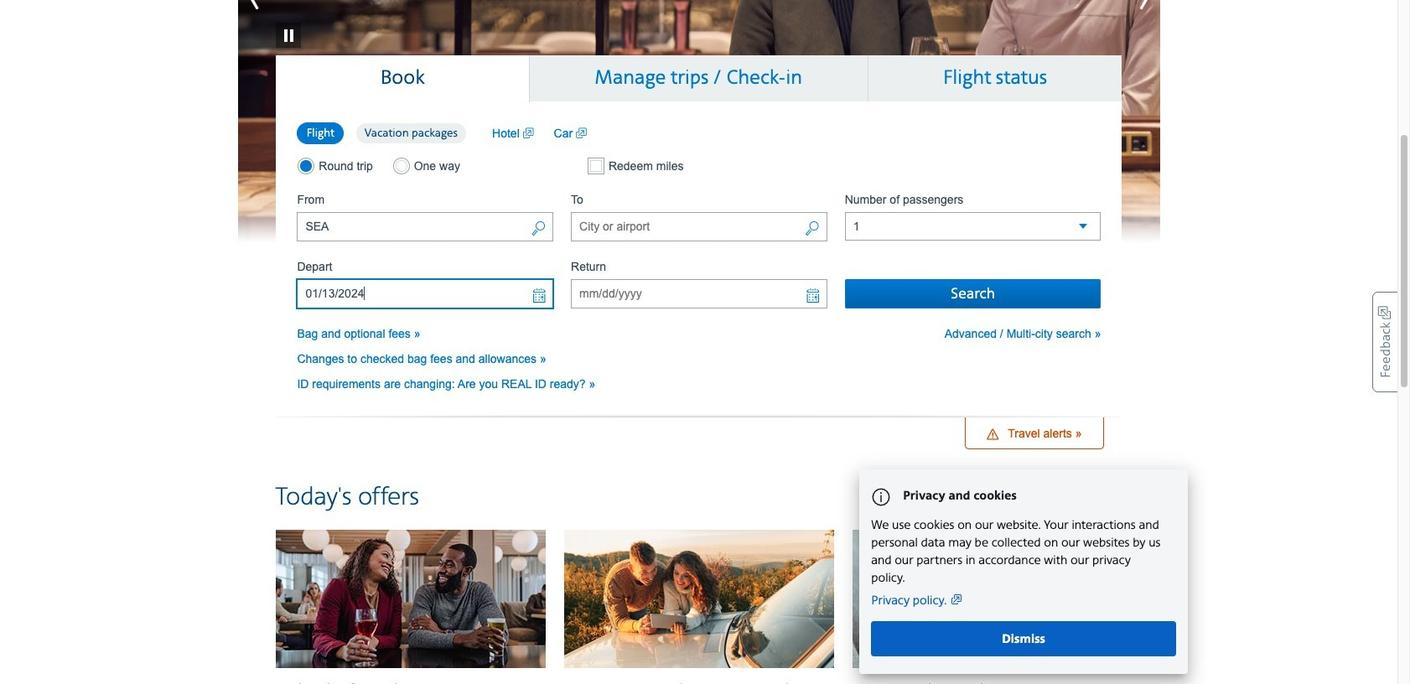 Task type: vqa. For each thing, say whether or not it's contained in the screenshot.
the left Aircraft.
no



Task type: locate. For each thing, give the bounding box(es) containing it.
City or airport text field
[[297, 212, 553, 242], [571, 212, 827, 242]]

1 vertical spatial option group
[[297, 157, 553, 174]]

0 vertical spatial option group
[[297, 121, 475, 145]]

there's still time to qualify for 2024 status. learn how to earn loyalty points by february 29. opens another site in a new window that may not meet accessibility guidelines. image
[[238, 0, 1160, 248]]

tab list
[[276, 55, 1122, 102]]

city or airport text field for search icon
[[297, 212, 553, 242]]

city or airport text field up mm/dd/yyyy text field
[[571, 212, 827, 242]]

city or airport text field for search image
[[571, 212, 827, 242]]

0 horizontal spatial newpage image
[[523, 125, 534, 141]]

None submit
[[845, 279, 1101, 309]]

0 horizontal spatial city or airport text field
[[297, 212, 553, 242]]

mm/dd/yyyy text field
[[571, 279, 827, 309]]

1 horizontal spatial newpage image
[[576, 125, 587, 141]]

2 city or airport text field from the left
[[571, 212, 827, 242]]

city or airport text field up mm/dd/yyyy text box
[[297, 212, 553, 242]]

1 horizontal spatial city or airport text field
[[571, 212, 827, 242]]

previous slide image
[[238, 0, 313, 18]]

pause slideshow image
[[275, 0, 301, 47]]

1 city or airport text field from the left
[[297, 212, 553, 242]]

newpage image
[[523, 125, 534, 141], [576, 125, 587, 141]]

option group
[[297, 121, 475, 145], [297, 157, 553, 174]]

tab
[[276, 55, 530, 102], [530, 55, 868, 101], [868, 55, 1122, 101]]

1 option group from the top
[[297, 121, 475, 145]]

leave feedback, opens external site in new window image
[[1372, 291, 1398, 392]]



Task type: describe. For each thing, give the bounding box(es) containing it.
next slide image
[[1084, 0, 1160, 18]]

2 option group from the top
[[297, 157, 553, 174]]

search image
[[805, 220, 820, 239]]

2 tab from the left
[[530, 55, 868, 101]]

mm/dd/yyyy text field
[[297, 279, 553, 309]]

2 newpage image from the left
[[576, 125, 587, 141]]

1 newpage image from the left
[[523, 125, 534, 141]]

search image
[[531, 220, 546, 239]]

3 tab from the left
[[868, 55, 1122, 101]]

1 tab from the left
[[276, 55, 530, 102]]



